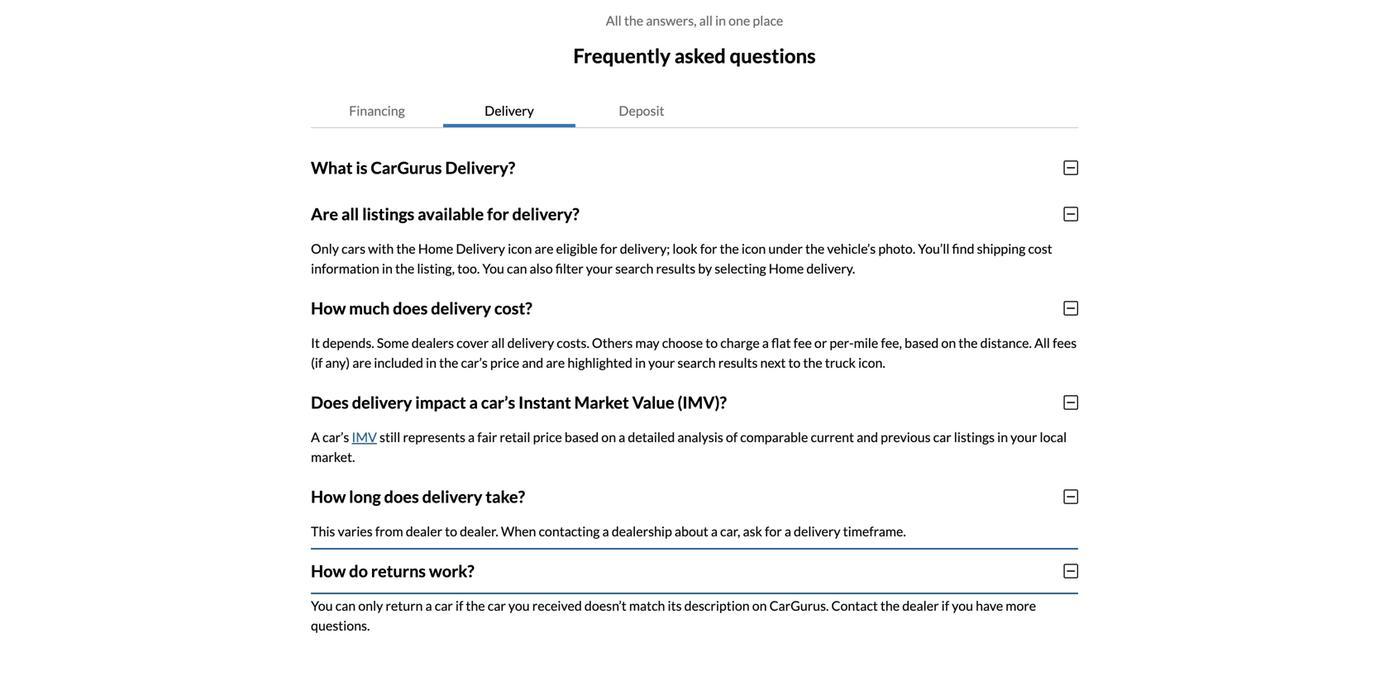 Task type: vqa. For each thing, say whether or not it's contained in the screenshot.
the topmost the search
yes



Task type: describe. For each thing, give the bounding box(es) containing it.
how do returns work? button
[[311, 548, 1078, 594]]

what is cargurus delivery? button
[[311, 145, 1078, 191]]

are all listings available for delivery? button
[[311, 191, 1078, 237]]

car inside still represents a fair retail price based on a detailed analysis of comparable current and previous car listings in your local market.
[[933, 429, 952, 445]]

highlighted
[[567, 355, 633, 371]]

a inside 'dropdown button'
[[469, 393, 478, 412]]

all the answers, all in one place
[[606, 12, 783, 29]]

dealer inside 'you can only return a car if the car you received doesn't match its description on cargurus. contact the dealer if you have more questions.'
[[902, 598, 939, 614]]

on inside 'you can only return a car if the car you received doesn't match its description on cargurus. contact the dealer if you have more questions.'
[[752, 598, 767, 614]]

delivery inside how much does delivery cost? dropdown button
[[431, 298, 491, 318]]

when
[[501, 523, 536, 539]]

doesn't
[[585, 598, 627, 614]]

a inside it depends. some dealers cover all delivery costs. others may choose to charge a flat fee or per-mile fee, based on the distance. all fees (if any) are included in the car's price and are highlighted in your search results next to the truck icon.
[[762, 335, 769, 351]]

depends.
[[322, 335, 374, 351]]

does for much
[[393, 298, 428, 318]]

are all listings available for delivery?
[[311, 204, 579, 224]]

all inside dropdown button
[[341, 204, 359, 224]]

are down 'costs.'
[[546, 355, 565, 371]]

a left dealership
[[602, 523, 609, 539]]

are
[[311, 204, 338, 224]]

1 horizontal spatial car
[[488, 598, 506, 614]]

1 if from the left
[[455, 598, 463, 614]]

can inside 'you can only return a car if the car you received doesn't match its description on cargurus. contact the dealer if you have more questions.'
[[335, 598, 356, 614]]

description
[[684, 598, 750, 614]]

a
[[311, 429, 320, 445]]

the up delivery.
[[805, 240, 825, 257]]

frequently asked questions
[[573, 44, 816, 67]]

filter
[[555, 260, 584, 276]]

delivery inside tab
[[485, 102, 534, 118]]

do
[[349, 561, 368, 581]]

the left 'listing,' in the left top of the page
[[395, 260, 414, 276]]

have
[[976, 598, 1003, 614]]

for right eligible
[[600, 240, 617, 257]]

a left the detailed
[[619, 429, 625, 445]]

timeframe.
[[843, 523, 906, 539]]

contact
[[831, 598, 878, 614]]

on inside still represents a fair retail price based on a detailed analysis of comparable current and previous car listings in your local market.
[[601, 429, 616, 445]]

selecting
[[715, 260, 766, 276]]

look
[[673, 240, 698, 257]]

price inside it depends. some dealers cover all delivery costs. others may choose to charge a flat fee or per-mile fee, based on the distance. all fees (if any) are included in the car's price and are highlighted in your search results next to the truck icon.
[[490, 355, 519, 371]]

too.
[[457, 260, 480, 276]]

a left the car,
[[711, 523, 718, 539]]

results inside it depends. some dealers cover all delivery costs. others may choose to charge a flat fee or per-mile fee, based on the distance. all fees (if any) are included in the car's price and are highlighted in your search results next to the truck icon.
[[718, 355, 758, 371]]

the down dealers
[[439, 355, 458, 371]]

in down may
[[635, 355, 646, 371]]

questions
[[730, 44, 816, 67]]

any)
[[325, 355, 350, 371]]

how much does delivery cost? button
[[311, 285, 1078, 331]]

costs.
[[557, 335, 589, 351]]

vehicle's
[[827, 240, 876, 257]]

2 if from the left
[[942, 598, 949, 614]]

about
[[675, 523, 708, 539]]

(if
[[311, 355, 323, 371]]

delivery inside does delivery impact a car's instant market value (imv)? 'dropdown button'
[[352, 393, 412, 412]]

more
[[1006, 598, 1036, 614]]

frequently
[[573, 44, 671, 67]]

previous
[[881, 429, 931, 445]]

minus square image for what is cargurus delivery?
[[1064, 159, 1078, 176]]

minus square image for delivery?
[[1064, 206, 1078, 222]]

ask
[[743, 523, 762, 539]]

detailed
[[628, 429, 675, 445]]

its
[[668, 598, 682, 614]]

results inside 'only cars with the home delivery icon are eligible for delivery; look for the icon under the vehicle's photo. you'll find shipping cost information in the listing, too. you can also filter your search results by selecting home delivery.'
[[656, 260, 696, 276]]

or
[[814, 335, 827, 351]]

based inside it depends. some dealers cover all delivery costs. others may choose to charge a flat fee or per-mile fee, based on the distance. all fees (if any) are included in the car's price and are highlighted in your search results next to the truck icon.
[[905, 335, 939, 351]]

car's inside it depends. some dealers cover all delivery costs. others may choose to charge a flat fee or per-mile fee, based on the distance. all fees (if any) are included in the car's price and are highlighted in your search results next to the truck icon.
[[461, 355, 488, 371]]

from
[[375, 523, 403, 539]]

per-
[[830, 335, 854, 351]]

some
[[377, 335, 409, 351]]

deposit
[[619, 102, 664, 118]]

you inside 'only cars with the home delivery icon are eligible for delivery; look for the icon under the vehicle's photo. you'll find shipping cost information in the listing, too. you can also filter your search results by selecting home delivery.'
[[482, 260, 504, 276]]

all inside it depends. some dealers cover all delivery costs. others may choose to charge a flat fee or per-mile fee, based on the distance. all fees (if any) are included in the car's price and are highlighted in your search results next to the truck icon.
[[1034, 335, 1050, 351]]

deposit tab
[[576, 94, 708, 127]]

represents
[[403, 429, 465, 445]]

cars
[[342, 240, 365, 257]]

0 horizontal spatial car
[[435, 598, 453, 614]]

financing tab
[[311, 94, 443, 127]]

retail
[[500, 429, 530, 445]]

it depends. some dealers cover all delivery costs. others may choose to charge a flat fee or per-mile fee, based on the distance. all fees (if any) are included in the car's price and are highlighted in your search results next to the truck icon.
[[311, 335, 1077, 371]]

minus square image inside how long does delivery take? dropdown button
[[1064, 489, 1078, 505]]

distance.
[[980, 335, 1032, 351]]

how for how do returns work?
[[311, 561, 346, 581]]

delivery;
[[620, 240, 670, 257]]

varies
[[338, 523, 373, 539]]

for inside dropdown button
[[487, 204, 509, 224]]

1 you from the left
[[508, 598, 530, 614]]

the left distance.
[[959, 335, 978, 351]]

delivery?
[[512, 204, 579, 224]]

tab list containing financing
[[311, 94, 1078, 128]]

only
[[358, 598, 383, 614]]

your inside still represents a fair retail price based on a detailed analysis of comparable current and previous car listings in your local market.
[[1011, 429, 1037, 445]]

2 you from the left
[[952, 598, 973, 614]]

cargurus
[[371, 158, 442, 178]]

2 horizontal spatial all
[[699, 12, 713, 29]]

search inside 'only cars with the home delivery icon are eligible for delivery; look for the icon under the vehicle's photo. you'll find shipping cost information in the listing, too. you can also filter your search results by selecting home delivery.'
[[615, 260, 654, 276]]

in left one
[[715, 12, 726, 29]]

find
[[952, 240, 974, 257]]

search inside it depends. some dealers cover all delivery costs. others may choose to charge a flat fee or per-mile fee, based on the distance. all fees (if any) are included in the car's price and are highlighted in your search results next to the truck icon.
[[678, 355, 716, 371]]

0 vertical spatial all
[[606, 12, 622, 29]]

instant
[[518, 393, 571, 412]]

a left fair
[[468, 429, 475, 445]]

photo.
[[878, 240, 916, 257]]

dealers
[[412, 335, 454, 351]]

only
[[311, 240, 339, 257]]

does delivery impact a car's instant market value (imv)? button
[[311, 379, 1078, 426]]

comparable
[[740, 429, 808, 445]]

work?
[[429, 561, 474, 581]]

what
[[311, 158, 353, 178]]

2 vertical spatial car's
[[322, 429, 349, 445]]

still
[[380, 429, 400, 445]]

only cars with the home delivery icon are eligible for delivery; look for the icon under the vehicle's photo. you'll find shipping cost information in the listing, too. you can also filter your search results by selecting home delivery.
[[311, 240, 1052, 276]]

a inside 'you can only return a car if the car you received doesn't match its description on cargurus. contact the dealer if you have more questions.'
[[425, 598, 432, 614]]

return
[[386, 598, 423, 614]]

for up by
[[700, 240, 717, 257]]

local
[[1040, 429, 1067, 445]]

still represents a fair retail price based on a detailed analysis of comparable current and previous car listings in your local market.
[[311, 429, 1067, 465]]

with
[[368, 240, 394, 257]]

also
[[530, 260, 553, 276]]

on inside it depends. some dealers cover all delivery costs. others may choose to charge a flat fee or per-mile fee, based on the distance. all fees (if any) are included in the car's price and are highlighted in your search results next to the truck icon.
[[941, 335, 956, 351]]

the right contact on the right
[[881, 598, 900, 614]]

does for long
[[384, 487, 419, 507]]

and inside still represents a fair retail price based on a detailed analysis of comparable current and previous car listings in your local market.
[[857, 429, 878, 445]]

flat
[[771, 335, 791, 351]]



Task type: locate. For each thing, give the bounding box(es) containing it.
on right the fee,
[[941, 335, 956, 351]]

car's inside 'dropdown button'
[[481, 393, 515, 412]]

1 horizontal spatial listings
[[954, 429, 995, 445]]

charge
[[720, 335, 760, 351]]

returns
[[371, 561, 426, 581]]

1 icon from the left
[[508, 240, 532, 257]]

by
[[698, 260, 712, 276]]

take?
[[486, 487, 525, 507]]

car's up fair
[[481, 393, 515, 412]]

0 vertical spatial your
[[586, 260, 613, 276]]

fee,
[[881, 335, 902, 351]]

0 vertical spatial listings
[[362, 204, 415, 224]]

0 vertical spatial price
[[490, 355, 519, 371]]

questions.
[[311, 618, 370, 634]]

a car's imv
[[311, 429, 377, 445]]

3 how from the top
[[311, 561, 346, 581]]

to left dealer.
[[445, 523, 457, 539]]

0 horizontal spatial dealer
[[406, 523, 442, 539]]

2 vertical spatial minus square image
[[1064, 489, 1078, 505]]

may
[[635, 335, 660, 351]]

and up instant
[[522, 355, 543, 371]]

how left do
[[311, 561, 346, 581]]

0 horizontal spatial can
[[335, 598, 356, 614]]

does up some
[[393, 298, 428, 318]]

icon up also
[[508, 240, 532, 257]]

0 vertical spatial does
[[393, 298, 428, 318]]

fee
[[794, 335, 812, 351]]

2 vertical spatial how
[[311, 561, 346, 581]]

0 vertical spatial based
[[905, 335, 939, 351]]

if down work?
[[455, 598, 463, 614]]

2 vertical spatial minus square image
[[1064, 563, 1078, 579]]

in down with
[[382, 260, 393, 276]]

1 horizontal spatial icon
[[742, 240, 766, 257]]

1 vertical spatial price
[[533, 429, 562, 445]]

a right return
[[425, 598, 432, 614]]

imv
[[352, 429, 377, 445]]

minus square image for how much does delivery cost?
[[1064, 300, 1078, 317]]

your inside 'only cars with the home delivery icon are eligible for delivery; look for the icon under the vehicle's photo. you'll find shipping cost information in the listing, too. you can also filter your search results by selecting home delivery.'
[[586, 260, 613, 276]]

0 horizontal spatial all
[[606, 12, 622, 29]]

1 horizontal spatial if
[[942, 598, 949, 614]]

1 vertical spatial home
[[769, 260, 804, 276]]

delivery tab
[[443, 94, 576, 127]]

0 horizontal spatial your
[[586, 260, 613, 276]]

2 vertical spatial your
[[1011, 429, 1037, 445]]

how for how much does delivery cost?
[[311, 298, 346, 318]]

1 vertical spatial all
[[341, 204, 359, 224]]

1 horizontal spatial you
[[482, 260, 504, 276]]

0 vertical spatial results
[[656, 260, 696, 276]]

what is cargurus delivery?
[[311, 158, 515, 178]]

search down delivery;
[[615, 260, 654, 276]]

the down or
[[803, 355, 822, 371]]

price inside still represents a fair retail price based on a detailed analysis of comparable current and previous car listings in your local market.
[[533, 429, 562, 445]]

how long does delivery take?
[[311, 487, 525, 507]]

dealer right from at left
[[406, 523, 442, 539]]

car right previous
[[933, 429, 952, 445]]

1 vertical spatial delivery
[[456, 240, 505, 257]]

how much does delivery cost?
[[311, 298, 532, 318]]

your left local
[[1011, 429, 1037, 445]]

minus square image inside what is cargurus delivery? dropdown button
[[1064, 159, 1078, 176]]

information
[[311, 260, 379, 276]]

1 vertical spatial to
[[788, 355, 801, 371]]

dealer right contact on the right
[[902, 598, 939, 614]]

the up selecting
[[720, 240, 739, 257]]

1 vertical spatial and
[[857, 429, 878, 445]]

home up 'listing,' in the left top of the page
[[418, 240, 453, 257]]

in inside 'only cars with the home delivery icon are eligible for delivery; look for the icon under the vehicle's photo. you'll find shipping cost information in the listing, too. you can also filter your search results by selecting home delivery.'
[[382, 260, 393, 276]]

0 horizontal spatial listings
[[362, 204, 415, 224]]

fair
[[477, 429, 497, 445]]

all left fees on the right of page
[[1034, 335, 1050, 351]]

all
[[699, 12, 713, 29], [341, 204, 359, 224], [491, 335, 505, 351]]

based right the fee,
[[905, 335, 939, 351]]

0 horizontal spatial search
[[615, 260, 654, 276]]

1 vertical spatial does
[[384, 487, 419, 507]]

1 horizontal spatial on
[[752, 598, 767, 614]]

and inside it depends. some dealers cover all delivery costs. others may choose to charge a flat fee or per-mile fee, based on the distance. all fees (if any) are included in the car's price and are highlighted in your search results next to the truck icon.
[[522, 355, 543, 371]]

2 horizontal spatial on
[[941, 335, 956, 351]]

the up frequently
[[624, 12, 643, 29]]

to right next
[[788, 355, 801, 371]]

market
[[574, 393, 629, 412]]

1 horizontal spatial your
[[648, 355, 675, 371]]

on left cargurus. at the bottom right
[[752, 598, 767, 614]]

dealer.
[[460, 523, 498, 539]]

1 horizontal spatial you
[[952, 598, 973, 614]]

delivery inside how long does delivery take? dropdown button
[[422, 487, 482, 507]]

to left charge
[[706, 335, 718, 351]]

1 vertical spatial you
[[311, 598, 333, 614]]

based down market
[[565, 429, 599, 445]]

1 vertical spatial based
[[565, 429, 599, 445]]

place
[[753, 12, 783, 29]]

1 horizontal spatial search
[[678, 355, 716, 371]]

1 horizontal spatial home
[[769, 260, 804, 276]]

0 horizontal spatial results
[[656, 260, 696, 276]]

your
[[586, 260, 613, 276], [648, 355, 675, 371], [1011, 429, 1037, 445]]

all up frequently
[[606, 12, 622, 29]]

a
[[762, 335, 769, 351], [469, 393, 478, 412], [468, 429, 475, 445], [619, 429, 625, 445], [602, 523, 609, 539], [711, 523, 718, 539], [785, 523, 791, 539], [425, 598, 432, 614]]

search
[[615, 260, 654, 276], [678, 355, 716, 371]]

1 minus square image from the top
[[1064, 159, 1078, 176]]

0 vertical spatial on
[[941, 335, 956, 351]]

2 minus square image from the top
[[1064, 394, 1078, 411]]

1 horizontal spatial all
[[491, 335, 505, 351]]

market.
[[311, 449, 355, 465]]

car
[[933, 429, 952, 445], [435, 598, 453, 614], [488, 598, 506, 614]]

all right cover
[[491, 335, 505, 351]]

0 horizontal spatial all
[[341, 204, 359, 224]]

long
[[349, 487, 381, 507]]

you inside 'you can only return a car if the car you received doesn't match its description on cargurus. contact the dealer if you have more questions.'
[[311, 598, 333, 614]]

how up this
[[311, 487, 346, 507]]

you right too.
[[482, 260, 504, 276]]

1 horizontal spatial all
[[1034, 335, 1050, 351]]

0 vertical spatial home
[[418, 240, 453, 257]]

listings inside dropdown button
[[362, 204, 415, 224]]

your right filter
[[586, 260, 613, 276]]

0 vertical spatial to
[[706, 335, 718, 351]]

0 vertical spatial all
[[699, 12, 713, 29]]

truck
[[825, 355, 856, 371]]

tab list
[[311, 94, 1078, 128]]

1 vertical spatial how
[[311, 487, 346, 507]]

0 horizontal spatial based
[[565, 429, 599, 445]]

how for how long does delivery take?
[[311, 487, 346, 507]]

are down depends.
[[352, 355, 371, 371]]

1 vertical spatial on
[[601, 429, 616, 445]]

delivery up too.
[[456, 240, 505, 257]]

1 vertical spatial results
[[718, 355, 758, 371]]

in left local
[[997, 429, 1008, 445]]

1 vertical spatial all
[[1034, 335, 1050, 351]]

delivery up delivery?
[[485, 102, 534, 118]]

received
[[532, 598, 582, 614]]

cost?
[[494, 298, 532, 318]]

home
[[418, 240, 453, 257], [769, 260, 804, 276]]

1 how from the top
[[311, 298, 346, 318]]

next
[[760, 355, 786, 371]]

0 vertical spatial car's
[[461, 355, 488, 371]]

is
[[356, 158, 368, 178]]

1 vertical spatial listings
[[954, 429, 995, 445]]

price up the does delivery impact a car's instant market value (imv)?
[[490, 355, 519, 371]]

cost
[[1028, 240, 1052, 257]]

0 horizontal spatial price
[[490, 355, 519, 371]]

1 vertical spatial car's
[[481, 393, 515, 412]]

how do returns work?
[[311, 561, 474, 581]]

all right are
[[341, 204, 359, 224]]

are inside 'only cars with the home delivery icon are eligible for delivery; look for the icon under the vehicle's photo. you'll find shipping cost information in the listing, too. you can also filter your search results by selecting home delivery.'
[[535, 240, 554, 257]]

included
[[374, 355, 423, 371]]

financing
[[349, 102, 405, 118]]

available
[[418, 204, 484, 224]]

mile
[[854, 335, 878, 351]]

how
[[311, 298, 346, 318], [311, 487, 346, 507], [311, 561, 346, 581]]

answers,
[[646, 12, 697, 29]]

1 horizontal spatial and
[[857, 429, 878, 445]]

car's up market.
[[322, 429, 349, 445]]

2 vertical spatial all
[[491, 335, 505, 351]]

minus square image inside does delivery impact a car's instant market value (imv)? 'dropdown button'
[[1064, 394, 1078, 411]]

search down choose
[[678, 355, 716, 371]]

match
[[629, 598, 665, 614]]

a right ask
[[785, 523, 791, 539]]

3 minus square image from the top
[[1064, 563, 1078, 579]]

listings inside still represents a fair retail price based on a detailed analysis of comparable current and previous car listings in your local market.
[[954, 429, 995, 445]]

0 vertical spatial minus square image
[[1064, 206, 1078, 222]]

of
[[726, 429, 738, 445]]

0 vertical spatial delivery
[[485, 102, 534, 118]]

0 vertical spatial and
[[522, 355, 543, 371]]

can left also
[[507, 260, 527, 276]]

minus square image
[[1064, 159, 1078, 176], [1064, 300, 1078, 317], [1064, 563, 1078, 579]]

delivery?
[[445, 158, 515, 178]]

home down under
[[769, 260, 804, 276]]

imv link
[[352, 429, 377, 445]]

icon
[[508, 240, 532, 257], [742, 240, 766, 257]]

you left received
[[508, 598, 530, 614]]

results
[[656, 260, 696, 276], [718, 355, 758, 371]]

based inside still represents a fair retail price based on a detailed analysis of comparable current and previous car listings in your local market.
[[565, 429, 599, 445]]

delivery inside 'only cars with the home delivery icon are eligible for delivery; look for the icon under the vehicle's photo. you'll find shipping cost information in the listing, too. you can also filter your search results by selecting home delivery.'
[[456, 240, 505, 257]]

on down market
[[601, 429, 616, 445]]

how up it
[[311, 298, 346, 318]]

you
[[482, 260, 504, 276], [311, 598, 333, 614]]

in inside still represents a fair retail price based on a detailed analysis of comparable current and previous car listings in your local market.
[[997, 429, 1008, 445]]

0 vertical spatial how
[[311, 298, 346, 318]]

1 vertical spatial minus square image
[[1064, 300, 1078, 317]]

0 horizontal spatial to
[[445, 523, 457, 539]]

1 vertical spatial dealer
[[902, 598, 939, 614]]

all inside it depends. some dealers cover all delivery costs. others may choose to charge a flat fee or per-mile fee, based on the distance. all fees (if any) are included in the car's price and are highlighted in your search results next to the truck icon.
[[491, 335, 505, 351]]

1 vertical spatial minus square image
[[1064, 394, 1078, 411]]

1 horizontal spatial dealer
[[902, 598, 939, 614]]

2 vertical spatial to
[[445, 523, 457, 539]]

a right the "impact"
[[469, 393, 478, 412]]

0 vertical spatial minus square image
[[1064, 159, 1078, 176]]

under
[[768, 240, 803, 257]]

in down dealers
[[426, 355, 437, 371]]

listings up with
[[362, 204, 415, 224]]

and
[[522, 355, 543, 371], [857, 429, 878, 445]]

all left one
[[699, 12, 713, 29]]

3 minus square image from the top
[[1064, 489, 1078, 505]]

delivery up dealer.
[[422, 487, 482, 507]]

delivery up still
[[352, 393, 412, 412]]

car down work?
[[435, 598, 453, 614]]

0 horizontal spatial if
[[455, 598, 463, 614]]

asked
[[675, 44, 726, 67]]

all
[[606, 12, 622, 29], [1034, 335, 1050, 351]]

your down may
[[648, 355, 675, 371]]

how long does delivery take? button
[[311, 474, 1078, 520]]

2 horizontal spatial to
[[788, 355, 801, 371]]

price right retail
[[533, 429, 562, 445]]

0 horizontal spatial on
[[601, 429, 616, 445]]

results down charge
[[718, 355, 758, 371]]

car left received
[[488, 598, 506, 614]]

contacting
[[539, 523, 600, 539]]

1 horizontal spatial can
[[507, 260, 527, 276]]

2 horizontal spatial your
[[1011, 429, 1037, 445]]

for right available
[[487, 204, 509, 224]]

does delivery impact a car's instant market value (imv)?
[[311, 393, 727, 412]]

for right ask
[[765, 523, 782, 539]]

can up questions.
[[335, 598, 356, 614]]

value
[[632, 393, 674, 412]]

much
[[349, 298, 390, 318]]

1 horizontal spatial price
[[533, 429, 562, 445]]

delivery.
[[806, 260, 855, 276]]

are
[[535, 240, 554, 257], [352, 355, 371, 371], [546, 355, 565, 371]]

minus square image for how do returns work?
[[1064, 563, 1078, 579]]

listing,
[[417, 260, 455, 276]]

the right with
[[396, 240, 416, 257]]

can
[[507, 260, 527, 276], [335, 598, 356, 614]]

2 horizontal spatial car
[[933, 429, 952, 445]]

0 horizontal spatial icon
[[508, 240, 532, 257]]

0 horizontal spatial you
[[311, 598, 333, 614]]

delivery left timeframe. on the bottom of page
[[794, 523, 841, 539]]

0 vertical spatial dealer
[[406, 523, 442, 539]]

dealer
[[406, 523, 442, 539], [902, 598, 939, 614]]

icon up selecting
[[742, 240, 766, 257]]

you'll
[[918, 240, 950, 257]]

minus square image inside how do returns work? dropdown button
[[1064, 563, 1078, 579]]

0 vertical spatial search
[[615, 260, 654, 276]]

this
[[311, 523, 335, 539]]

delivery down the cost?
[[507, 335, 554, 351]]

1 horizontal spatial results
[[718, 355, 758, 371]]

can inside 'only cars with the home delivery icon are eligible for delivery; look for the icon under the vehicle's photo. you'll find shipping cost information in the listing, too. you can also filter your search results by selecting home delivery.'
[[507, 260, 527, 276]]

if left have
[[942, 598, 949, 614]]

and right current
[[857, 429, 878, 445]]

minus square image
[[1064, 206, 1078, 222], [1064, 394, 1078, 411], [1064, 489, 1078, 505]]

0 horizontal spatial home
[[418, 240, 453, 257]]

your inside it depends. some dealers cover all delivery costs. others may choose to charge a flat fee or per-mile fee, based on the distance. all fees (if any) are included in the car's price and are highlighted in your search results next to the truck icon.
[[648, 355, 675, 371]]

minus square image for instant
[[1064, 394, 1078, 411]]

on
[[941, 335, 956, 351], [601, 429, 616, 445], [752, 598, 767, 614]]

results down look
[[656, 260, 696, 276]]

1 vertical spatial your
[[648, 355, 675, 371]]

minus square image inside how much does delivery cost? dropdown button
[[1064, 300, 1078, 317]]

listings right previous
[[954, 429, 995, 445]]

2 how from the top
[[311, 487, 346, 507]]

eligible
[[556, 240, 598, 257]]

delivery
[[431, 298, 491, 318], [507, 335, 554, 351], [352, 393, 412, 412], [422, 487, 482, 507], [794, 523, 841, 539]]

does right long
[[384, 487, 419, 507]]

are up also
[[535, 240, 554, 257]]

1 minus square image from the top
[[1064, 206, 1078, 222]]

delivery up cover
[[431, 298, 491, 318]]

1 vertical spatial search
[[678, 355, 716, 371]]

a left flat
[[762, 335, 769, 351]]

2 minus square image from the top
[[1064, 300, 1078, 317]]

0 horizontal spatial you
[[508, 598, 530, 614]]

1 horizontal spatial to
[[706, 335, 718, 351]]

1 vertical spatial can
[[335, 598, 356, 614]]

0 vertical spatial can
[[507, 260, 527, 276]]

1 horizontal spatial based
[[905, 335, 939, 351]]

2 icon from the left
[[742, 240, 766, 257]]

icon.
[[858, 355, 885, 371]]

0 vertical spatial you
[[482, 260, 504, 276]]

delivery inside it depends. some dealers cover all delivery costs. others may choose to charge a flat fee or per-mile fee, based on the distance. all fees (if any) are included in the car's price and are highlighted in your search results next to the truck icon.
[[507, 335, 554, 351]]

car's down cover
[[461, 355, 488, 371]]

you can only return a car if the car you received doesn't match its description on cargurus. contact the dealer if you have more questions.
[[311, 598, 1036, 634]]

minus square image inside are all listings available for delivery? dropdown button
[[1064, 206, 1078, 222]]

you left have
[[952, 598, 973, 614]]

2 vertical spatial on
[[752, 598, 767, 614]]

0 horizontal spatial and
[[522, 355, 543, 371]]

the down work?
[[466, 598, 485, 614]]

you up questions.
[[311, 598, 333, 614]]



